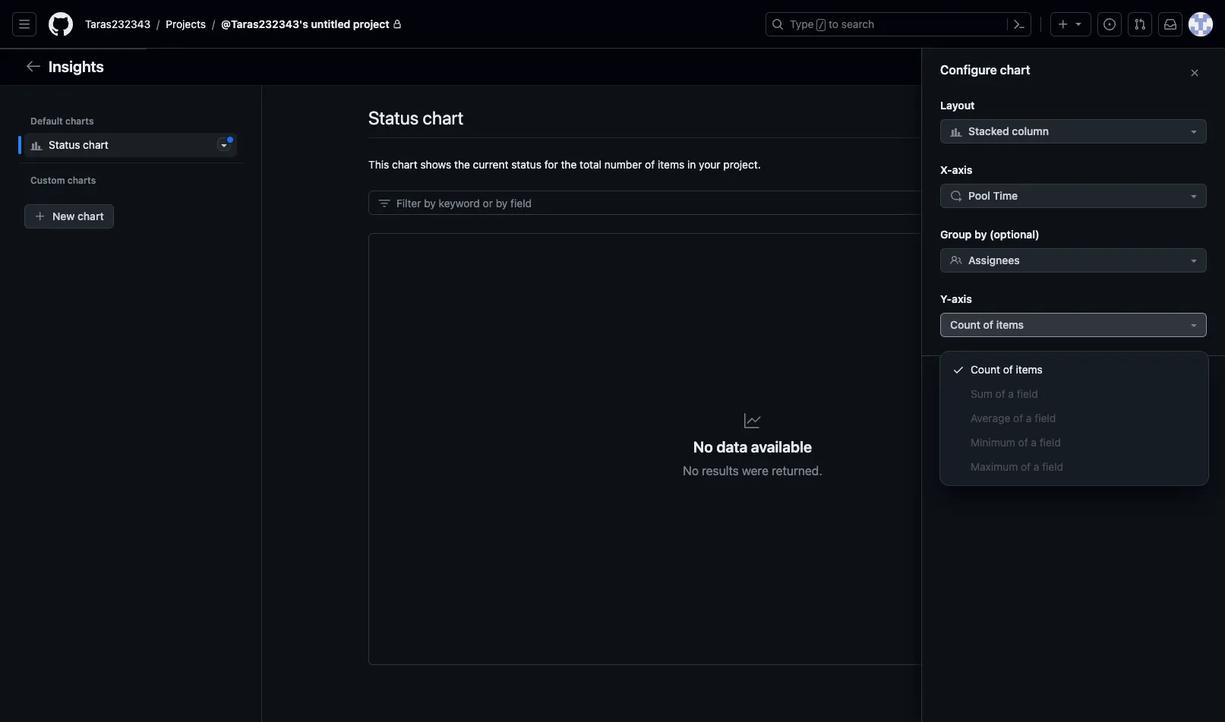 Task type: locate. For each thing, give the bounding box(es) containing it.
of inside radio item
[[1003, 363, 1013, 376]]

1 vertical spatial charts
[[67, 175, 96, 186]]

chart down command palette icon
[[1000, 63, 1031, 77]]

taras232343 link
[[79, 12, 157, 36]]

number
[[605, 158, 642, 171]]

axis for y-
[[952, 293, 972, 305]]

of inside radio item
[[996, 387, 1006, 400]]

0 vertical spatial axis
[[952, 163, 973, 176]]

the right for
[[561, 158, 577, 171]]

status inside the status chart link
[[49, 138, 80, 151]]

2 the from the left
[[561, 158, 577, 171]]

status up this
[[368, 107, 419, 128]]

x-
[[941, 163, 952, 176]]

field down the minimum of a field radio item
[[1043, 460, 1064, 473]]

status down default charts
[[49, 138, 80, 151]]

a for minimum
[[1031, 436, 1037, 449]]

taras232343 / projects /
[[85, 17, 215, 31]]

homepage image
[[49, 12, 73, 36]]

of
[[645, 158, 655, 171], [1003, 363, 1013, 376], [996, 387, 1006, 400], [1014, 412, 1024, 425], [1019, 436, 1028, 449], [1021, 460, 1031, 473]]

status chart
[[368, 107, 464, 128], [49, 138, 109, 151]]

a inside radio item
[[1009, 387, 1014, 400]]

status chart up shows
[[368, 107, 464, 128]]

field down 'average of a field' radio item
[[1040, 436, 1061, 449]]

axis down group
[[952, 293, 972, 305]]

2 axis from the top
[[952, 293, 972, 305]]

issue opened image
[[1104, 18, 1116, 30]]

maximum of a field radio item
[[971, 460, 1197, 475]]

group by (optional)
[[941, 228, 1040, 241]]

count
[[971, 363, 1001, 376]]

no for no results were returned.
[[683, 464, 699, 478]]

0 vertical spatial status chart
[[368, 107, 464, 128]]

status chart link
[[24, 133, 237, 157]]

current
[[473, 158, 509, 171]]

configure chart
[[941, 63, 1031, 77]]

configure inside button
[[1078, 109, 1127, 122]]

field for minimum of a field
[[1040, 436, 1061, 449]]

discard
[[1097, 197, 1131, 208], [1043, 380, 1082, 393]]

charts right custom
[[67, 175, 96, 186]]

this
[[368, 158, 389, 171]]

field inside radio item
[[1017, 387, 1038, 400]]

of for count
[[1003, 363, 1013, 376]]

for
[[545, 158, 558, 171]]

1 vertical spatial items
[[1016, 363, 1043, 376]]

total
[[580, 158, 602, 171]]

a up average of a field on the bottom right of page
[[1009, 387, 1014, 400]]

chart options image
[[218, 139, 230, 151]]

@taras232343's untitled project link
[[215, 12, 408, 36]]

minimum of a field
[[971, 436, 1061, 449]]

0 vertical spatial no
[[694, 438, 713, 456]]

discard button
[[1090, 192, 1137, 213], [1034, 375, 1092, 399]]

1 horizontal spatial configure
[[1078, 109, 1127, 122]]

1 horizontal spatial status
[[368, 107, 419, 128]]

chart inside button
[[78, 210, 104, 223]]

charts right default
[[65, 115, 94, 127]]

by
[[975, 228, 987, 241]]

minimum
[[971, 436, 1016, 449]]

the right shows
[[454, 158, 470, 171]]

no left results
[[683, 464, 699, 478]]

Filter by keyword or by field field
[[397, 191, 1071, 214]]

were
[[742, 464, 769, 478]]

2 horizontal spatial /
[[819, 20, 824, 30]]

1 vertical spatial discard
[[1043, 380, 1082, 393]]

field for maximum of a field
[[1043, 460, 1064, 473]]

status
[[368, 107, 419, 128], [49, 138, 80, 151]]

1 vertical spatial status
[[49, 138, 80, 151]]

configure
[[941, 63, 997, 77], [1078, 109, 1127, 122]]

0 vertical spatial items
[[658, 158, 685, 171]]

0 horizontal spatial sc 9kayk9 0 image
[[378, 197, 391, 209]]

new
[[52, 210, 75, 223]]

items
[[658, 158, 685, 171], [1016, 363, 1043, 376]]

items left in
[[658, 158, 685, 171]]

@taras232343's untitled project
[[221, 17, 389, 30]]

return to project view image
[[24, 57, 43, 75]]

1 horizontal spatial items
[[1016, 363, 1043, 376]]

1 horizontal spatial the
[[561, 158, 577, 171]]

untitled
[[311, 17, 351, 30]]

0 horizontal spatial status
[[49, 138, 80, 151]]

discard inside view filters region
[[1097, 197, 1131, 208]]

field up minimum of a field
[[1035, 412, 1056, 425]]

discard inside "configure chart" region
[[1043, 380, 1082, 393]]

1 horizontal spatial status chart
[[368, 107, 464, 128]]

a down minimum of a field
[[1034, 460, 1040, 473]]

discard button inside view filters region
[[1090, 192, 1137, 213]]

of down minimum of a field
[[1021, 460, 1031, 473]]

1 vertical spatial sc 9kayk9 0 image
[[378, 197, 391, 209]]

1 vertical spatial no
[[683, 464, 699, 478]]

0 vertical spatial charts
[[65, 115, 94, 127]]

0 horizontal spatial items
[[658, 158, 685, 171]]

0 vertical spatial configure
[[941, 63, 997, 77]]

average
[[971, 412, 1011, 425]]

/ for type
[[819, 20, 824, 30]]

insights
[[49, 58, 104, 75]]

search
[[842, 17, 875, 30]]

no left data
[[694, 438, 713, 456]]

1 horizontal spatial sc 9kayk9 0 image
[[1183, 61, 1195, 73]]

of up minimum of a field
[[1014, 412, 1024, 425]]

x-axis
[[941, 163, 973, 176]]

status
[[512, 158, 542, 171]]

a for average
[[1026, 412, 1032, 425]]

chart
[[1000, 63, 1031, 77], [423, 107, 464, 128], [83, 138, 109, 151], [392, 158, 418, 171], [78, 210, 104, 223]]

project.
[[724, 158, 761, 171]]

0 horizontal spatial /
[[157, 18, 160, 31]]

of right sum
[[996, 387, 1006, 400]]

0 horizontal spatial status chart
[[49, 138, 109, 151]]

/ left to
[[819, 20, 824, 30]]

of up "maximum of a field" at the bottom of the page
[[1019, 436, 1028, 449]]

status chart down default charts
[[49, 138, 109, 151]]

the
[[454, 158, 470, 171], [561, 158, 577, 171]]

charts
[[65, 115, 94, 127], [67, 175, 96, 186]]

@taras232343's
[[221, 17, 308, 30]]

graph image
[[744, 412, 762, 430]]

0 vertical spatial discard
[[1097, 197, 1131, 208]]

1 horizontal spatial discard
[[1097, 197, 1131, 208]]

returned.
[[772, 464, 823, 478]]

1 vertical spatial status chart
[[49, 138, 109, 151]]

/ inside type / to search
[[819, 20, 824, 30]]

0 vertical spatial discard button
[[1090, 192, 1137, 213]]

results
[[702, 464, 739, 478]]

type / to search
[[790, 17, 875, 30]]

1 horizontal spatial /
[[212, 18, 215, 31]]

0 horizontal spatial the
[[454, 158, 470, 171]]

no
[[694, 438, 713, 456], [683, 464, 699, 478]]

custom charts
[[30, 175, 96, 186]]

axis
[[952, 163, 973, 176], [952, 293, 972, 305]]

a for sum
[[1009, 387, 1014, 400]]

count of items radio item
[[947, 358, 1203, 382]]

configure button
[[1050, 104, 1137, 128]]

field up average of a field on the bottom right of page
[[1017, 387, 1038, 400]]

1 axis from the top
[[952, 163, 973, 176]]

custom
[[30, 175, 65, 186]]

0 vertical spatial sc 9kayk9 0 image
[[1183, 61, 1195, 73]]

1 vertical spatial discard button
[[1034, 375, 1092, 399]]

a up "maximum of a field" at the bottom of the page
[[1031, 436, 1037, 449]]

list
[[79, 12, 757, 36]]

project navigation
[[0, 49, 1225, 86]]

close configuration pane image
[[1189, 67, 1201, 79]]

in
[[688, 158, 696, 171]]

chart right new
[[78, 210, 104, 223]]

sc 9kayk9 0 image inside project navigation
[[1183, 61, 1195, 73]]

0 vertical spatial status
[[368, 107, 419, 128]]

0 horizontal spatial configure
[[941, 63, 997, 77]]

0 horizontal spatial discard
[[1043, 380, 1082, 393]]

1 vertical spatial axis
[[952, 293, 972, 305]]

configure inside region
[[941, 63, 997, 77]]

shows
[[421, 158, 451, 171]]

configure for configure chart
[[941, 63, 997, 77]]

of right count
[[1003, 363, 1013, 376]]

a for maximum
[[1034, 460, 1040, 473]]

minimum of a field radio item
[[971, 435, 1197, 451]]

field
[[1017, 387, 1038, 400], [1035, 412, 1056, 425], [1040, 436, 1061, 449], [1043, 460, 1064, 473]]

/
[[157, 18, 160, 31], [212, 18, 215, 31], [819, 20, 824, 30]]

/ left projects
[[157, 18, 160, 31]]

list containing taras232343
[[79, 12, 757, 36]]

items up sum of a field on the right
[[1016, 363, 1043, 376]]

1 vertical spatial configure
[[1078, 109, 1127, 122]]

project
[[353, 17, 389, 30]]

configure chart region
[[0, 49, 1225, 723]]

a up minimum of a field
[[1026, 412, 1032, 425]]

of for minimum
[[1019, 436, 1028, 449]]

a
[[1009, 387, 1014, 400], [1026, 412, 1032, 425], [1031, 436, 1037, 449], [1034, 460, 1040, 473]]

sc 9kayk9 0 image
[[1183, 61, 1195, 73], [378, 197, 391, 209]]

axis down "layout"
[[952, 163, 973, 176]]

/ right projects
[[212, 18, 215, 31]]



Task type: describe. For each thing, give the bounding box(es) containing it.
this chart shows the current status for the total number of items in your project.
[[368, 158, 761, 171]]

items inside radio item
[[1016, 363, 1043, 376]]

maximum of a field
[[971, 460, 1064, 473]]

average of a field radio item
[[971, 411, 1197, 426]]

y-axis
[[941, 293, 972, 305]]

view filters region
[[368, 191, 1137, 215]]

default charts
[[30, 115, 94, 127]]

sum
[[971, 387, 993, 400]]

of for sum
[[996, 387, 1006, 400]]

taras232343
[[85, 17, 151, 30]]

no for no data available
[[694, 438, 713, 456]]

chart up shows
[[423, 107, 464, 128]]

projects
[[166, 17, 206, 30]]

maximum
[[971, 460, 1018, 473]]

chart down default charts
[[83, 138, 109, 151]]

(optional)
[[990, 228, 1040, 241]]

sum of a field
[[971, 387, 1038, 400]]

type
[[790, 17, 814, 30]]

status chart inside the status chart link
[[49, 138, 109, 151]]

available
[[751, 438, 812, 456]]

charts for custom charts
[[67, 175, 96, 186]]

projects link
[[160, 12, 212, 36]]

no results were returned.
[[683, 464, 823, 478]]

group
[[941, 228, 972, 241]]

git pull request image
[[1134, 18, 1146, 30]]

data
[[717, 438, 748, 456]]

/ for taras232343
[[157, 18, 160, 31]]

notifications image
[[1165, 18, 1177, 30]]

average of a field
[[971, 412, 1056, 425]]

of for maximum
[[1021, 460, 1031, 473]]

configure for configure
[[1078, 109, 1127, 122]]

y-
[[941, 293, 952, 305]]

chart right this
[[392, 158, 418, 171]]

charts for default charts
[[65, 115, 94, 127]]

unsaved changes image
[[227, 137, 233, 143]]

1 the from the left
[[454, 158, 470, 171]]

new chart button
[[24, 204, 114, 229]]

plus image
[[1058, 18, 1070, 30]]

sc 9kayk9 0 image inside view filters region
[[378, 197, 391, 209]]

command palette image
[[1014, 18, 1026, 30]]

discard for discard button within the "configure chart" region
[[1043, 380, 1082, 393]]

default charts element
[[18, 133, 243, 157]]

discard button inside "configure chart" region
[[1034, 375, 1092, 399]]

discard for discard button within view filters region
[[1097, 197, 1131, 208]]

of for average
[[1014, 412, 1024, 425]]

default
[[30, 115, 63, 127]]

layout
[[941, 99, 975, 112]]

triangle down image
[[1073, 17, 1085, 30]]

axis for x-
[[952, 163, 973, 176]]

to
[[829, 17, 839, 30]]

chart inside region
[[1000, 63, 1031, 77]]

field for sum of a field
[[1017, 387, 1038, 400]]

field for average of a field
[[1035, 412, 1056, 425]]

count of items menu
[[941, 352, 1209, 485]]

no data available
[[694, 438, 812, 456]]

new chart
[[52, 210, 104, 223]]

count of items
[[971, 363, 1043, 376]]

of right number
[[645, 158, 655, 171]]

check image
[[953, 364, 965, 376]]

your
[[699, 158, 721, 171]]

lock image
[[393, 20, 402, 29]]

sum of a field radio item
[[971, 387, 1197, 402]]



Task type: vqa. For each thing, say whether or not it's contained in the screenshot.
the leftmost configure
yes



